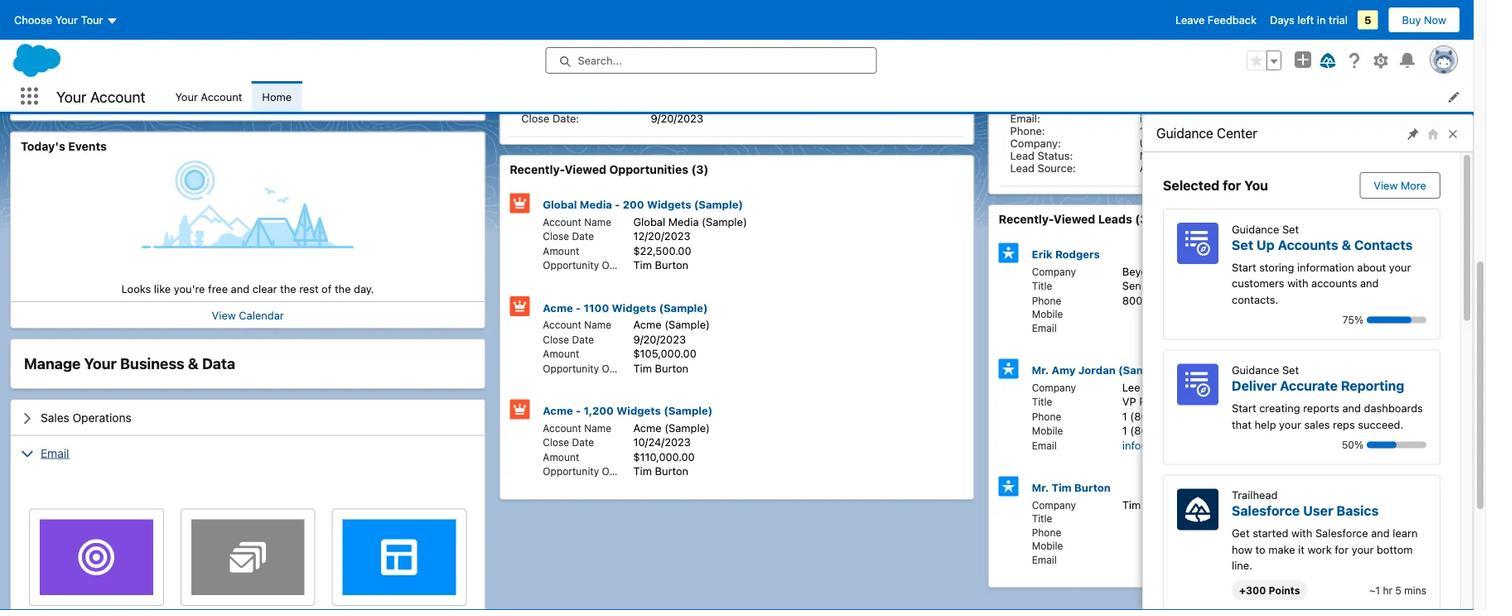 Task type: vqa. For each thing, say whether or not it's contained in the screenshot.
rightmost Add
no



Task type: describe. For each thing, give the bounding box(es) containing it.
acme - 1100 widgets (sample) for $105,000.00
[[521, 67, 719, 83]]

account inside your account link
[[201, 90, 242, 103]]

status: for universal technologies
[[1038, 150, 1073, 162]]

667- for phone:
[[1179, 125, 1204, 137]]

days
[[1270, 14, 1295, 26]]

email inside email dropdown button
[[41, 447, 69, 461]]

0 vertical spatial info@salesforce.com
[[1140, 3, 1244, 15]]

account name for -
[[543, 217, 612, 228]]

search...
[[578, 54, 622, 67]]

trial
[[1329, 14, 1348, 26]]

basics
[[1337, 503, 1379, 519]]

geoff minor (sample) for "geoff minor (sample)" link underneath 'quote' at the left of page
[[52, 40, 153, 51]]

phone:
[[1010, 125, 1045, 137]]

call
[[57, 60, 76, 72]]

leave feedback link
[[1176, 14, 1257, 26]]

widgets up 12/20/2023
[[647, 199, 691, 211]]

(800) for mobile
[[1130, 425, 1159, 437]]

set up accounts & contacts link
[[1232, 237, 1413, 253]]

lead status: for website
[[1010, 40, 1073, 53]]

opportunity for 1100
[[543, 363, 599, 375]]

0 vertical spatial info@salesforce.com link
[[1140, 3, 1244, 15]]

view for view more
[[1374, 179, 1398, 192]]

like
[[154, 283, 171, 295]]

8005556954
[[1123, 295, 1190, 307]]

center
[[1217, 126, 1258, 141]]

burton for $105,000.00
[[655, 362, 689, 375]]

$22,500.00
[[633, 245, 691, 257]]

6389 for phone:
[[1204, 125, 1231, 137]]

phone for erik
[[1032, 295, 1062, 307]]

company for tim
[[1032, 500, 1076, 512]]

email:
[[1010, 112, 1040, 125]]

account for global media - 200 widgets (sample)
[[543, 217, 582, 228]]

list containing your account
[[165, 81, 1474, 112]]

1 inside info@salesforce.com 1 (800) 667-6389
[[1140, 15, 1145, 28]]

opportunity owner tim burton for $22,500.00
[[543, 259, 689, 272]]

vp
[[1123, 396, 1136, 408]]

enterprise, for company:
[[1161, 28, 1215, 40]]

acme - 1,200 widgets (sample)
[[543, 405, 713, 418]]

view for view calendar
[[212, 309, 236, 322]]

choose
[[14, 14, 52, 26]]

manage
[[24, 355, 81, 373]]

guidance for guidance set set up accounts & contacts start storing information about your customers with accounts and contacts.
[[1232, 223, 1279, 235]]

all
[[255, 102, 268, 114]]

mobile email
[[1032, 309, 1063, 334]]

lead status: for advertisement
[[1010, 150, 1073, 162]]

12/20/2023
[[633, 230, 691, 243]]

close date for global media - 200 widgets (sample)
[[543, 231, 594, 243]]

business
[[120, 355, 184, 373]]

info@salesforce.com for email:
[[1140, 112, 1244, 125]]

technologies
[[1189, 137, 1255, 150]]

you're
[[174, 283, 205, 295]]

0 horizontal spatial global
[[183, 40, 212, 51]]

your inside the guidance set set up accounts & contacts start storing information about your customers with accounts and contacts.
[[1389, 261, 1411, 273]]

progress bar progress bar for set up accounts & contacts
[[1367, 317, 1427, 324]]

minor for "geoff minor (sample)" link underneath 'quote' at the left of page
[[81, 40, 108, 51]]

carole
[[52, 76, 83, 88]]

close for $22,500.00
[[543, 231, 569, 243]]

deliver
[[1232, 378, 1277, 394]]

tim up title phone mobile email on the right bottom of the page
[[1052, 482, 1072, 495]]

deliver accurate reporting link
[[1232, 378, 1405, 394]]

line.
[[1232, 560, 1253, 572]]

rodgers
[[1055, 249, 1100, 261]]

view calendar
[[212, 309, 284, 322]]

feedback
[[1208, 14, 1257, 26]]

start inside guidance set deliver accurate reporting start creating reports and dashboards that help your sales reps succeed.
[[1232, 402, 1257, 415]]

lead source: for website
[[1010, 53, 1076, 65]]

1 vertical spatial set
[[1232, 237, 1254, 253]]

reps
[[1333, 418, 1355, 431]]

search... button
[[546, 47, 877, 74]]

new for universal
[[1140, 150, 1162, 162]]

set for set
[[1282, 223, 1299, 235]]

quote
[[86, 24, 116, 36]]

6389 inside info@salesforce.com 1 (800) 667-6389
[[1204, 15, 1231, 28]]

global media - 200 widgets (sample)
[[543, 199, 743, 211]]

widgets down "search..."
[[604, 67, 658, 83]]

assistant
[[1211, 280, 1257, 292]]

started
[[1253, 527, 1289, 540]]

3 lead from the top
[[1010, 150, 1035, 162]]

your inside trailhead salesforce user basics get started with salesforce and learn how to make it work for your bottom line.
[[1352, 544, 1374, 556]]

0 horizontal spatial global media (sample)
[[183, 40, 289, 51]]

company: for lee enterprise, inc
[[1010, 28, 1061, 40]]

667- inside info@salesforce.com 1 (800) 667-6389
[[1179, 15, 1204, 28]]

today's events
[[21, 140, 107, 153]]

widgets down $22,500.00 at the top left of page
[[612, 302, 656, 314]]

email inside title phone mobile email
[[1032, 555, 1057, 566]]

start inside the guidance set set up accounts & contacts start storing information about your customers with accounts and contacts.
[[1232, 261, 1257, 273]]

~1
[[1370, 585, 1380, 597]]

left
[[1298, 14, 1314, 26]]

smith
[[1047, 92, 1085, 108]]

close date for acme - 1100 widgets (sample)
[[543, 334, 594, 346]]

dashboards
[[1364, 402, 1423, 415]]

owner for $110,000.00
[[602, 466, 633, 478]]

view more
[[1374, 179, 1427, 192]]

manage your business & data
[[24, 355, 235, 373]]

about
[[1357, 261, 1386, 273]]

$110,000.00
[[633, 451, 695, 464]]

email button
[[11, 436, 485, 472]]

your inside choose your tour dropdown button
[[55, 14, 78, 26]]

1 (800) 667-6389 for phone
[[1123, 411, 1213, 423]]

salesforce user basics link
[[1232, 503, 1379, 519]]

source: for advertisement
[[1038, 162, 1076, 174]]

0 horizontal spatial for
[[1223, 178, 1241, 193]]

(3) for recently-viewed opportunities (3)
[[691, 163, 709, 177]]

looks like you're free and clear the rest of the day.
[[121, 283, 374, 295]]

6389 for phone
[[1186, 411, 1213, 423]]

rest
[[299, 283, 319, 295]]

learn
[[1393, 527, 1418, 540]]

tim for $110,000.00
[[633, 466, 652, 478]]

info@salesforce.com link for email
[[1123, 440, 1227, 452]]

and inside guidance set deliver accurate reporting start creating reports and dashboards that help your sales reps succeed.
[[1343, 402, 1361, 415]]

9/20/2023 for acme (sample)
[[633, 333, 686, 346]]

accounts
[[1312, 277, 1357, 290]]

account for acme - 1,200 widgets (sample)
[[543, 423, 582, 435]]

choose your tour
[[14, 14, 103, 26]]

1 lead from the top
[[1010, 40, 1035, 53]]

call link
[[57, 60, 76, 72]]

200
[[623, 199, 644, 211]]

creating
[[1259, 402, 1300, 415]]

geoff minor (sample) link up 'quote' at the left of page
[[52, 3, 153, 16]]

vp purchasing
[[1123, 396, 1195, 408]]

standard listemail image
[[218, 520, 278, 588]]

geoff minor (sample) for "geoff minor (sample)" link over 'quote' at the left of page
[[52, 3, 153, 15]]

carole white (sample) link
[[52, 76, 158, 89]]

jordan
[[1079, 365, 1116, 377]]

(800) inside info@salesforce.com 1 (800) 667-6389
[[1148, 15, 1176, 28]]

recently-viewed leads (3)
[[999, 213, 1153, 227]]

recently- for recently-viewed opportunities (3)
[[510, 163, 565, 177]]

0 horizontal spatial your account
[[56, 88, 145, 105]]

10/24/2023 for close date:
[[651, 28, 708, 40]]

close date for acme - 1,200 widgets (sample)
[[543, 437, 594, 449]]

standard campaign image
[[66, 520, 126, 588]]

home
[[262, 90, 292, 103]]

accurate
[[1280, 378, 1338, 394]]

tour
[[81, 14, 103, 26]]

tim left enterprises
[[1123, 499, 1141, 512]]

of
[[322, 283, 332, 295]]

work
[[1308, 544, 1332, 556]]

senior
[[1123, 280, 1155, 292]]

mins
[[1405, 585, 1427, 597]]

1 vertical spatial media
[[580, 199, 612, 211]]

(sample) inside call carole white (sample)
[[115, 76, 158, 88]]

sales operations button
[[11, 401, 485, 436]]

mobile for mobile
[[1032, 426, 1063, 437]]

in
[[1317, 14, 1326, 26]]

info@salesforce.com link for email:
[[1140, 112, 1244, 125]]

0 horizontal spatial media
[[215, 40, 244, 51]]

erik
[[1032, 249, 1053, 261]]

buy now
[[1402, 14, 1447, 26]]

2 horizontal spatial global
[[633, 216, 665, 228]]

imagination
[[1163, 266, 1221, 278]]

3 mobile from the top
[[1032, 541, 1063, 553]]

company for amy
[[1032, 382, 1076, 394]]

viewed for opportunities
[[565, 163, 606, 177]]

1 vertical spatial global media (sample)
[[633, 216, 747, 228]]

accounts
[[1278, 237, 1339, 253]]

amount for acme - 1,200 widgets (sample)
[[543, 452, 579, 464]]

phone inside title phone mobile email
[[1032, 527, 1062, 539]]

667- for mobile
[[1162, 425, 1186, 437]]

to
[[1256, 544, 1266, 556]]

enterprise, for company
[[1143, 382, 1198, 394]]

date: for 9/20/2023
[[553, 112, 579, 125]]

view for view all
[[228, 102, 252, 114]]

mr. for mr. tim burton
[[1032, 482, 1049, 495]]

1 vertical spatial 5
[[1396, 585, 1402, 597]]

1 (800) 667-6389 for phone:
[[1140, 125, 1231, 137]]

+300
[[1239, 585, 1266, 597]]

and inside trailhead salesforce user basics get started with salesforce and learn how to make it work for your bottom line.
[[1371, 527, 1390, 540]]

title for erik
[[1032, 281, 1053, 292]]

email up mr. tim burton
[[1032, 440, 1057, 452]]

0 horizontal spatial 5
[[1365, 14, 1372, 26]]

tim for $105,000.00
[[633, 362, 652, 375]]

clear
[[252, 283, 277, 295]]

geoff for "geoff minor (sample)" link underneath 'quote' at the left of page
[[52, 40, 78, 51]]

recently- for recently-viewed leads (3)
[[999, 213, 1054, 227]]

mr. for mr. amy jordan (sample)
[[1032, 365, 1049, 377]]

close date: for 10/24/2023
[[521, 28, 579, 40]]

contacts.
[[1232, 293, 1279, 306]]

(800) for phone:
[[1148, 125, 1176, 137]]

acme (sample) for 10/24/2023
[[633, 422, 710, 435]]



Task type: locate. For each thing, give the bounding box(es) containing it.
close for $110,000.00
[[543, 437, 569, 449]]

1 company from the top
[[1032, 266, 1076, 278]]

close date down recently-viewed opportunities (3)
[[543, 231, 594, 243]]

1 vertical spatial global
[[543, 199, 577, 211]]

1 vertical spatial start
[[1232, 402, 1257, 415]]

close date: for 9/20/2023
[[521, 112, 579, 125]]

0 vertical spatial global media (sample)
[[183, 40, 289, 51]]

2 date: from the top
[[553, 112, 579, 125]]

salesforce down trailhead at the bottom
[[1232, 503, 1300, 519]]

calendar
[[239, 309, 284, 322]]

2 vertical spatial name
[[584, 423, 612, 435]]

group
[[1247, 51, 1282, 70]]

lee enterprise, inc for company
[[1123, 382, 1216, 394]]

opportunity for -
[[543, 260, 599, 272]]

1 for phone:
[[1140, 125, 1145, 137]]

0 vertical spatial salesforce
[[1232, 503, 1300, 519]]

1 vertical spatial 1100
[[584, 302, 609, 314]]

new down guidance center in the right top of the page
[[1140, 150, 1162, 162]]

0 horizontal spatial salesforce
[[1232, 503, 1300, 519]]

lee enterprise, inc down 'leave'
[[1140, 28, 1233, 40]]

leave feedback
[[1176, 14, 1257, 26]]

free
[[208, 283, 228, 295]]

opportunity
[[543, 260, 599, 272], [543, 363, 599, 375], [543, 466, 599, 478]]

2 vertical spatial 1 (800) 667-6389
[[1123, 425, 1213, 437]]

global media (sample) up your account link
[[183, 40, 289, 51]]

1 phone from the top
[[1032, 295, 1062, 307]]

1 minor from the top
[[81, 3, 108, 15]]

1 opportunity owner tim burton from the top
[[543, 259, 689, 272]]

1 vertical spatial name
[[584, 320, 612, 331]]

acme (sample) down $22,500.00 at the top left of page
[[633, 319, 710, 331]]

date:
[[553, 28, 579, 40], [553, 112, 579, 125]]

title phone mobile email
[[1032, 514, 1063, 566]]

account
[[90, 88, 145, 105], [201, 90, 242, 103], [543, 217, 582, 228], [543, 320, 582, 331], [543, 423, 582, 435]]

2 amount from the top
[[543, 349, 579, 360]]

day.
[[354, 283, 374, 295]]

1 horizontal spatial global
[[543, 199, 577, 211]]

media
[[215, 40, 244, 51], [580, 199, 612, 211], [668, 216, 699, 228]]

burton for $110,000.00
[[655, 466, 689, 478]]

1 vertical spatial close date
[[543, 334, 594, 346]]

guidance up deliver at bottom right
[[1232, 364, 1279, 377]]

3 name from the top
[[584, 423, 612, 435]]

667-
[[1179, 15, 1204, 28], [1179, 125, 1204, 137], [1162, 411, 1186, 423], [1162, 425, 1186, 437]]

2 vertical spatial info@salesforce.com link
[[1123, 440, 1227, 452]]

1 vertical spatial info@salesforce.com
[[1140, 112, 1244, 125]]

1 vertical spatial with
[[1292, 527, 1313, 540]]

today's
[[21, 140, 65, 153]]

contacts
[[1355, 237, 1413, 253]]

1 vertical spatial close date:
[[521, 112, 579, 125]]

1 lead status: from the top
[[1010, 40, 1073, 53]]

2 vertical spatial media
[[668, 216, 699, 228]]

beyond imagination
[[1123, 266, 1221, 278]]

acme (sample) up $110,000.00
[[633, 422, 710, 435]]

1 vertical spatial geoff
[[52, 40, 78, 51]]

2 acme (sample) from the top
[[633, 422, 710, 435]]

1 vertical spatial phone
[[1032, 411, 1062, 423]]

widgets right 1,200
[[617, 405, 661, 418]]

for right work
[[1335, 544, 1349, 556]]

lee for company:
[[1140, 28, 1158, 40]]

2 geoff minor (sample) from the top
[[52, 40, 153, 51]]

beyond
[[1123, 266, 1160, 278]]

1 vertical spatial inc
[[1201, 382, 1216, 394]]

2 minor from the top
[[81, 40, 108, 51]]

name
[[584, 217, 612, 228], [584, 320, 612, 331], [584, 423, 612, 435]]

close
[[521, 28, 550, 40], [521, 112, 550, 125], [543, 231, 569, 243], [543, 334, 569, 346], [543, 437, 569, 449]]

2 vertical spatial global
[[633, 216, 665, 228]]

3 company from the top
[[1032, 500, 1076, 512]]

1 vertical spatial lead status:
[[1010, 150, 1073, 162]]

now
[[1424, 14, 1447, 26]]

home link
[[252, 81, 302, 112]]

phone for mr.
[[1032, 411, 1062, 423]]

recently- up the erik
[[999, 213, 1054, 227]]

looks
[[121, 283, 151, 295]]

(3) right 'leads'
[[1135, 213, 1153, 227]]

amount for global media - 200 widgets (sample)
[[543, 246, 579, 257]]

owner down 200 on the top left
[[602, 260, 633, 272]]

0 vertical spatial acme (sample)
[[633, 319, 710, 331]]

75%
[[1343, 314, 1364, 326]]

email inside mobile email
[[1032, 323, 1057, 334]]

2 date from the top
[[572, 334, 594, 346]]

1 horizontal spatial the
[[335, 283, 351, 295]]

purchasing
[[1139, 396, 1195, 408]]

global down 'global media - 200 widgets (sample)'
[[633, 216, 665, 228]]

media up 12/20/2023
[[668, 216, 699, 228]]

opportunity owner tim burton for $110,000.00
[[543, 466, 689, 478]]

lead status: up andy
[[1010, 40, 1073, 53]]

and up bottom
[[1371, 527, 1390, 540]]

6389 for mobile
[[1186, 425, 1213, 437]]

new
[[1140, 40, 1162, 53], [1140, 150, 1162, 162]]

geoff minor (sample)
[[52, 3, 153, 15], [52, 40, 153, 51]]

tim for $22,500.00
[[633, 259, 652, 272]]

progress bar progress bar right 75%
[[1367, 317, 1427, 324]]

close date down 1,200
[[543, 437, 594, 449]]

& left data
[[188, 355, 199, 373]]

2 close date: from the top
[[521, 112, 579, 125]]

lee up vp
[[1123, 382, 1140, 394]]

info@salesforce.com 1 (800) 667-6389
[[1140, 3, 1244, 28]]

email up the amy
[[1032, 323, 1057, 334]]

667- for phone
[[1162, 411, 1186, 423]]

standard emailtemplate image
[[369, 520, 429, 588]]

title inside title phone mobile email
[[1032, 514, 1053, 525]]

0 vertical spatial 5
[[1365, 14, 1372, 26]]

2 vertical spatial title
[[1032, 514, 1053, 525]]

1 start from the top
[[1232, 261, 1257, 273]]

your down contacts
[[1389, 261, 1411, 273]]

1 vertical spatial minor
[[81, 40, 108, 51]]

& inside the guidance set set up accounts & contacts start storing information about your customers with accounts and contacts.
[[1342, 237, 1351, 253]]

1 geoff minor (sample) from the top
[[52, 3, 153, 15]]

user
[[1303, 503, 1334, 519]]

4 lead from the top
[[1010, 162, 1035, 174]]

date for -
[[572, 231, 594, 243]]

global down recently-viewed opportunities (3)
[[543, 199, 577, 211]]

0 vertical spatial source:
[[1038, 53, 1076, 65]]

1 horizontal spatial (3)
[[1135, 213, 1153, 227]]

guidance for guidance center
[[1157, 126, 1214, 141]]

1 vertical spatial progress bar progress bar
[[1367, 442, 1427, 449]]

acme (sample) for 9/20/2023
[[633, 319, 710, 331]]

0 vertical spatial progress bar progress bar
[[1367, 317, 1427, 324]]

close for $105,000.00
[[543, 334, 569, 346]]

geoff minor (sample) link up the global media (sample) link
[[21, 0, 475, 16]]

progress bar image
[[1367, 442, 1397, 449]]

progress bar image
[[1367, 317, 1412, 324]]

name for -
[[584, 217, 612, 228]]

for inside trailhead salesforce user basics get started with salesforce and learn how to make it work for your bottom line.
[[1335, 544, 1349, 556]]

0 vertical spatial status:
[[1038, 40, 1073, 53]]

guidance up the advertisement
[[1157, 126, 1214, 141]]

2 company from the top
[[1032, 382, 1076, 394]]

0 vertical spatial start
[[1232, 261, 1257, 273]]

0 vertical spatial mr.
[[1032, 365, 1049, 377]]

2 company: from the top
[[1010, 137, 1061, 150]]

trailhead
[[1232, 489, 1278, 502]]

guidance set deliver accurate reporting start creating reports and dashboards that help your sales reps succeed.
[[1232, 364, 1423, 431]]

1 company: from the top
[[1010, 28, 1061, 40]]

events
[[68, 140, 107, 153]]

mobile up the amy
[[1032, 309, 1063, 321]]

owner for $105,000.00
[[602, 363, 633, 375]]

2 opportunity from the top
[[543, 363, 599, 375]]

0 vertical spatial for
[[1223, 178, 1241, 193]]

your down creating
[[1279, 418, 1301, 431]]

andy
[[1010, 92, 1044, 108]]

universal technologies
[[1140, 137, 1255, 150]]

set for deliver
[[1282, 364, 1299, 377]]

phone down mr. tim burton
[[1032, 527, 1062, 539]]

3 date from the top
[[572, 437, 594, 449]]

1 vertical spatial your
[[1279, 418, 1301, 431]]

guidance inside the guidance set set up accounts & contacts start storing information about your customers with accounts and contacts.
[[1232, 223, 1279, 235]]

email
[[1032, 323, 1057, 334], [1032, 440, 1057, 452], [41, 447, 69, 461], [1032, 555, 1057, 566]]

1 horizontal spatial your account
[[175, 90, 242, 103]]

1 vertical spatial company
[[1032, 382, 1076, 394]]

2 geoff from the top
[[52, 40, 78, 51]]

geoff
[[52, 3, 78, 15], [52, 40, 78, 51]]

3 phone from the top
[[1032, 527, 1062, 539]]

date: for 10/24/2023
[[553, 28, 579, 40]]

0 vertical spatial enterprise,
[[1161, 28, 1215, 40]]

company down the amy
[[1032, 382, 1076, 394]]

list
[[165, 81, 1474, 112]]

your
[[55, 14, 78, 26], [56, 88, 86, 105], [175, 90, 198, 103], [84, 355, 117, 373]]

1 horizontal spatial salesforce
[[1316, 527, 1368, 540]]

close date: up "search..."
[[521, 28, 579, 40]]

amount:
[[521, 100, 564, 112]]

viewed left opportunities
[[565, 163, 606, 177]]

opportunity owner tim burton up acme - 1,200 widgets (sample)
[[543, 362, 689, 375]]

9/20/2023 for $105,000.00
[[651, 112, 703, 125]]

5 right hr
[[1396, 585, 1402, 597]]

2 vertical spatial info@salesforce.com
[[1123, 440, 1227, 452]]

2 account name from the top
[[543, 320, 612, 331]]

0 vertical spatial company:
[[1010, 28, 1061, 40]]

date down 1,200
[[572, 437, 594, 449]]

2 owner from the top
[[602, 363, 633, 375]]

1 vertical spatial opportunity owner tim burton
[[543, 362, 689, 375]]

1 lead source: from the top
[[1010, 53, 1076, 65]]

1 account name from the top
[[543, 217, 612, 228]]

~1 hr 5 mins
[[1370, 585, 1427, 597]]

your left bottom
[[1352, 544, 1374, 556]]

succeed.
[[1358, 418, 1404, 431]]

minor for "geoff minor (sample)" link over 'quote' at the left of page
[[81, 3, 108, 15]]

lee enterprise, inc for company:
[[1140, 28, 1233, 40]]

company:
[[1010, 28, 1061, 40], [1010, 137, 1061, 150]]

1 progress bar progress bar from the top
[[1367, 317, 1427, 324]]

company down mr. tim burton
[[1032, 500, 1076, 512]]

1 source: from the top
[[1038, 53, 1076, 65]]

title for mr.
[[1032, 397, 1053, 408]]

opportunity for 1,200
[[543, 466, 599, 478]]

your inside guidance set deliver accurate reporting start creating reports and dashboards that help your sales reps succeed.
[[1279, 418, 1301, 431]]

2 mr. from the top
[[1032, 482, 1049, 495]]

0 vertical spatial (3)
[[691, 163, 709, 177]]

1 vertical spatial salesforce
[[1316, 527, 1368, 540]]

1 close date: from the top
[[521, 28, 579, 40]]

2 progress bar progress bar from the top
[[1367, 442, 1427, 449]]

view more button
[[1360, 172, 1441, 199]]

lee up website at the top of the page
[[1140, 28, 1158, 40]]

account name for 1,200
[[543, 423, 612, 435]]

email down mr. tim burton
[[1032, 555, 1057, 566]]

source: for website
[[1038, 53, 1076, 65]]

1 acme (sample) from the top
[[633, 319, 710, 331]]

view left more
[[1374, 179, 1398, 192]]

guidance up up on the right top
[[1232, 223, 1279, 235]]

guidance for guidance set deliver accurate reporting start creating reports and dashboards that help your sales reps succeed.
[[1232, 364, 1279, 377]]

0 vertical spatial 10/24/2023
[[651, 28, 708, 40]]

3 owner from the top
[[602, 466, 633, 478]]

1 vertical spatial new
[[1140, 150, 1162, 162]]

1 close date from the top
[[543, 231, 594, 243]]

hr
[[1383, 585, 1393, 597]]

6389
[[1204, 15, 1231, 28], [1204, 125, 1231, 137], [1186, 411, 1213, 423], [1186, 425, 1213, 437]]

account for acme - 1100 widgets (sample)
[[543, 320, 582, 331]]

1 vertical spatial source:
[[1038, 162, 1076, 174]]

info@salesforce.com for email
[[1123, 440, 1227, 452]]

with inside trailhead salesforce user basics get started with salesforce and learn how to make it work for your bottom line.
[[1292, 527, 1313, 540]]

amount for acme - 1100 widgets (sample)
[[543, 349, 579, 360]]

senior marketing assistant
[[1123, 280, 1257, 292]]

0 vertical spatial lead source:
[[1010, 53, 1076, 65]]

1 vertical spatial 10/24/2023
[[633, 437, 691, 449]]

2 new from the top
[[1140, 150, 1162, 162]]

10/24/2023
[[651, 28, 708, 40], [633, 437, 691, 449]]

date for 1100
[[572, 334, 594, 346]]

1 vertical spatial lee
[[1123, 382, 1140, 394]]

view all link
[[228, 102, 268, 114]]

1 (800) 667-6389 for mobile
[[1123, 425, 1213, 437]]

guidance center
[[1157, 126, 1258, 141]]

amount
[[543, 246, 579, 257], [543, 349, 579, 360], [543, 452, 579, 464]]

with
[[1288, 277, 1309, 290], [1292, 527, 1313, 540]]

3 title from the top
[[1032, 514, 1053, 525]]

that
[[1232, 418, 1252, 431]]

0 vertical spatial minor
[[81, 3, 108, 15]]

0 vertical spatial 9/20/2023
[[651, 112, 703, 125]]

advertisement
[[1140, 162, 1213, 174]]

0 vertical spatial geoff
[[52, 3, 78, 15]]

help
[[1255, 418, 1276, 431]]

1 vertical spatial $105,000.00
[[633, 348, 697, 360]]

guidance inside guidance set deliver accurate reporting start creating reports and dashboards that help your sales reps succeed.
[[1232, 364, 1279, 377]]

1 title from the top
[[1032, 281, 1053, 292]]

(3) right opportunities
[[691, 163, 709, 177]]

2 lead from the top
[[1010, 53, 1035, 65]]

geoff minor (sample) down 'quote' at the left of page
[[52, 40, 153, 51]]

1 horizontal spatial inc
[[1218, 28, 1233, 40]]

owner for $22,500.00
[[602, 260, 633, 272]]

0 vertical spatial set
[[1282, 223, 1299, 235]]

your account left all
[[175, 90, 242, 103]]

0 vertical spatial 1100
[[570, 67, 601, 83]]

0 horizontal spatial (3)
[[691, 163, 709, 177]]

1 vertical spatial lee enterprise, inc
[[1123, 382, 1216, 394]]

more
[[1401, 179, 1427, 192]]

2 vertical spatial guidance
[[1232, 364, 1279, 377]]

status: for lee enterprise, inc
[[1038, 40, 1073, 53]]

recently-viewed opportunities (3)
[[510, 163, 709, 177]]

1 for mobile
[[1123, 425, 1127, 437]]

2 opportunity owner tim burton from the top
[[543, 362, 689, 375]]

with up it
[[1292, 527, 1313, 540]]

view down free
[[212, 309, 236, 322]]

(sample)
[[111, 3, 153, 15], [111, 40, 153, 51], [246, 40, 289, 51], [661, 67, 719, 83], [115, 76, 158, 88], [1088, 92, 1147, 108], [694, 199, 743, 211], [702, 216, 747, 228], [659, 302, 708, 314], [665, 319, 710, 331], [1119, 365, 1168, 377], [664, 405, 713, 418], [665, 422, 710, 435]]

0 vertical spatial opportunity owner tim burton
[[543, 259, 689, 272]]

2 vertical spatial mobile
[[1032, 541, 1063, 553]]

send quote
[[57, 24, 116, 36]]

for left you
[[1223, 178, 1241, 193]]

recently- down amount:
[[510, 163, 565, 177]]

lead source: up andy
[[1010, 53, 1076, 65]]

1 vertical spatial mr.
[[1032, 482, 1049, 495]]

view left all
[[228, 102, 252, 114]]

your account link
[[165, 81, 252, 112]]

opportunity owner tim burton down $110,000.00
[[543, 466, 689, 478]]

email down sales
[[41, 447, 69, 461]]

global
[[183, 40, 212, 51], [543, 199, 577, 211], [633, 216, 665, 228]]

leads
[[1098, 213, 1132, 227]]

1 geoff from the top
[[52, 3, 78, 15]]

(3) for recently-viewed leads (3)
[[1135, 213, 1153, 227]]

0 horizontal spatial recently-
[[510, 163, 565, 177]]

sales operations
[[41, 411, 132, 425]]

2 close date from the top
[[543, 334, 594, 346]]

reporting
[[1341, 378, 1405, 394]]

start up that
[[1232, 402, 1257, 415]]

0 vertical spatial inc
[[1218, 28, 1233, 40]]

$105,000.00 for amount:
[[651, 100, 714, 112]]

and right free
[[231, 283, 250, 295]]

owner up acme - 1,200 widgets (sample)
[[602, 363, 633, 375]]

0 vertical spatial lead status:
[[1010, 40, 1073, 53]]

the right the of
[[335, 283, 351, 295]]

2 vertical spatial company
[[1032, 500, 1076, 512]]

$105,000.00 up acme - 1,200 widgets (sample)
[[633, 348, 697, 360]]

owner down acme - 1,200 widgets (sample)
[[602, 466, 633, 478]]

2 vertical spatial amount
[[543, 452, 579, 464]]

call carole white (sample)
[[52, 60, 158, 88]]

opportunity owner tim burton down $22,500.00 at the top left of page
[[543, 259, 689, 272]]

2 start from the top
[[1232, 402, 1257, 415]]

0 vertical spatial name
[[584, 217, 612, 228]]

1 vertical spatial acme - 1100 widgets (sample)
[[543, 302, 708, 314]]

2 phone from the top
[[1032, 411, 1062, 423]]

global media (sample) up 12/20/2023
[[633, 216, 747, 228]]

status: up smith
[[1038, 40, 1073, 53]]

mr.
[[1032, 365, 1049, 377], [1032, 482, 1049, 495]]

lee for company
[[1123, 382, 1140, 394]]

2 lead status: from the top
[[1010, 150, 1073, 162]]

2 mobile from the top
[[1032, 426, 1063, 437]]

title down mr. tim burton
[[1032, 514, 1053, 525]]

title down the amy
[[1032, 397, 1053, 408]]

lead status: down phone:
[[1010, 150, 1073, 162]]

(sample) inside the global media (sample) link
[[246, 40, 289, 51]]

0 vertical spatial mobile
[[1032, 309, 1063, 321]]

date: up "search..."
[[553, 28, 579, 40]]

1 opportunity from the top
[[543, 260, 599, 272]]

minor
[[81, 3, 108, 15], [81, 40, 108, 51]]

burton for $22,500.00
[[655, 259, 689, 272]]

inc for company:
[[1218, 28, 1233, 40]]

enterprise, up purchasing
[[1143, 382, 1198, 394]]

amy
[[1052, 365, 1076, 377]]

0 vertical spatial media
[[215, 40, 244, 51]]

view all
[[228, 102, 268, 114]]

lead source: down phone:
[[1010, 162, 1076, 174]]

phone
[[1032, 295, 1062, 307], [1032, 411, 1062, 423], [1032, 527, 1062, 539]]

account name for 1100
[[543, 320, 612, 331]]

lead source: for advertisement
[[1010, 162, 1076, 174]]

0 vertical spatial &
[[1342, 237, 1351, 253]]

it
[[1298, 544, 1305, 556]]

2 name from the top
[[584, 320, 612, 331]]

date up 1,200
[[572, 334, 594, 346]]

lee enterprise, inc
[[1140, 28, 1233, 40], [1123, 382, 1216, 394]]

tim up acme - 1,200 widgets (sample)
[[633, 362, 652, 375]]

sales
[[1304, 418, 1330, 431]]

2 source: from the top
[[1038, 162, 1076, 174]]

name for 1,200
[[584, 423, 612, 435]]

1 the from the left
[[280, 283, 296, 295]]

2 title from the top
[[1032, 397, 1053, 408]]

1 date: from the top
[[553, 28, 579, 40]]

1 vertical spatial amount
[[543, 349, 579, 360]]

info@salesforce.com
[[1140, 3, 1244, 15], [1140, 112, 1244, 125], [1123, 440, 1227, 452]]

date for 1,200
[[572, 437, 594, 449]]

3 amount from the top
[[543, 452, 579, 464]]

phone down the amy
[[1032, 411, 1062, 423]]

2 vertical spatial owner
[[602, 466, 633, 478]]

2 the from the left
[[335, 283, 351, 295]]

1 mobile from the top
[[1032, 309, 1063, 321]]

3 close date from the top
[[543, 437, 594, 449]]

geoff minor (sample) up 'quote' at the left of page
[[52, 3, 153, 15]]

0 vertical spatial recently-
[[510, 163, 565, 177]]

buy now button
[[1388, 7, 1461, 33]]

9/20/2023 up opportunities
[[651, 112, 703, 125]]

phone up mobile email
[[1032, 295, 1062, 307]]

1 horizontal spatial viewed
[[1054, 213, 1096, 227]]

lead
[[1010, 40, 1035, 53], [1010, 53, 1035, 65], [1010, 150, 1035, 162], [1010, 162, 1035, 174]]

1 vertical spatial &
[[188, 355, 199, 373]]

1 owner from the top
[[602, 260, 633, 272]]

account name
[[543, 217, 612, 228], [543, 320, 612, 331], [543, 423, 612, 435]]

(800) for phone
[[1130, 411, 1159, 423]]

tim down $22,500.00 at the top left of page
[[633, 259, 652, 272]]

1 for phone
[[1123, 411, 1127, 423]]

company: for universal technologies
[[1010, 137, 1061, 150]]

2 vertical spatial set
[[1282, 364, 1299, 377]]

0 horizontal spatial inc
[[1201, 382, 1216, 394]]

company: up andy
[[1010, 28, 1061, 40]]

tim
[[633, 259, 652, 272], [633, 362, 652, 375], [633, 466, 652, 478], [1052, 482, 1072, 495], [1123, 499, 1141, 512]]

1 vertical spatial opportunity
[[543, 363, 599, 375]]

your account inside list
[[175, 90, 242, 103]]

geoff minor (sample) link down 'quote' at the left of page
[[52, 40, 153, 52]]

inc
[[1218, 28, 1233, 40], [1201, 382, 1216, 394]]

media up your account link
[[215, 40, 244, 51]]

text default image
[[21, 412, 34, 426]]

and down about
[[1360, 277, 1379, 290]]

the left rest
[[280, 283, 296, 295]]

1 amount from the top
[[543, 246, 579, 257]]

1100 for amount:
[[570, 67, 601, 83]]

10/24/2023 for close date
[[633, 437, 691, 449]]

1 date from the top
[[572, 231, 594, 243]]

leave
[[1176, 14, 1205, 26]]

progress bar progress bar down succeed.
[[1367, 442, 1427, 449]]

geoff down send
[[52, 40, 78, 51]]

2 status: from the top
[[1038, 150, 1073, 162]]

storing
[[1259, 261, 1294, 273]]

name for 1100
[[584, 320, 612, 331]]

2 vertical spatial view
[[212, 309, 236, 322]]

1 mr. from the top
[[1032, 365, 1049, 377]]

2 lead source: from the top
[[1010, 162, 1076, 174]]

1,200
[[584, 405, 614, 418]]

2 horizontal spatial media
[[668, 216, 699, 228]]

acme - 1100 widgets (sample) for acme (sample)
[[543, 302, 708, 314]]

minor up 'quote' at the left of page
[[81, 3, 108, 15]]

1 name from the top
[[584, 217, 612, 228]]

your inside your account link
[[175, 90, 198, 103]]

global media (sample) link
[[183, 40, 289, 52]]

3 opportunity owner tim burton from the top
[[543, 466, 689, 478]]

1 horizontal spatial 5
[[1396, 585, 1402, 597]]

$105,000.00 for amount
[[633, 348, 697, 360]]

your account down call "link" at the top
[[56, 88, 145, 105]]

customers
[[1232, 277, 1285, 290]]

status: down phone:
[[1038, 150, 1073, 162]]

date down 'global media - 200 widgets (sample)'
[[572, 231, 594, 243]]

3 account name from the top
[[543, 423, 612, 435]]

mobile for mobile email
[[1032, 309, 1063, 321]]

set inside guidance set deliver accurate reporting start creating reports and dashboards that help your sales reps succeed.
[[1282, 364, 1299, 377]]

with inside the guidance set set up accounts & contacts start storing information about your customers with accounts and contacts.
[[1288, 277, 1309, 290]]

view inside button
[[1374, 179, 1398, 192]]

3 opportunity from the top
[[543, 466, 599, 478]]

opportunity owner tim burton for $105,000.00
[[543, 362, 689, 375]]

1 vertical spatial company:
[[1010, 137, 1061, 150]]

date: down "search..."
[[553, 112, 579, 125]]

0 horizontal spatial &
[[188, 355, 199, 373]]

progress bar progress bar
[[1367, 317, 1427, 324], [1367, 442, 1427, 449]]

9/20/2023
[[651, 112, 703, 125], [633, 333, 686, 346]]

start up the customers
[[1232, 261, 1257, 273]]

1 new from the top
[[1140, 40, 1162, 53]]

1 vertical spatial account name
[[543, 320, 612, 331]]

minor down 'quote' at the left of page
[[81, 40, 108, 51]]

geoff for "geoff minor (sample)" link over 'quote' at the left of page
[[52, 3, 78, 15]]

2 vertical spatial phone
[[1032, 527, 1062, 539]]

progress bar progress bar for deliver accurate reporting
[[1367, 442, 1427, 449]]

with down storing
[[1288, 277, 1309, 290]]

10/24/2023 up $110,000.00
[[633, 437, 691, 449]]

0 vertical spatial guidance
[[1157, 126, 1214, 141]]

2 vertical spatial opportunity owner tim burton
[[543, 466, 689, 478]]

1 vertical spatial guidance
[[1232, 223, 1279, 235]]

global up your account link
[[183, 40, 212, 51]]

mr. left the amy
[[1032, 365, 1049, 377]]

inc for company
[[1201, 382, 1216, 394]]

inc left deliver at bottom right
[[1201, 382, 1216, 394]]

points
[[1269, 585, 1300, 597]]

new down info@salesforce.com 1 (800) 667-6389
[[1140, 40, 1162, 53]]

media down recently-viewed opportunities (3)
[[580, 199, 612, 211]]

universal
[[1140, 137, 1186, 150]]

1 status: from the top
[[1038, 40, 1073, 53]]

days left in trial
[[1270, 14, 1348, 26]]

and inside the guidance set set up accounts & contacts start storing information about your customers with accounts and contacts.
[[1360, 277, 1379, 290]]

1 vertical spatial info@salesforce.com link
[[1140, 112, 1244, 125]]

1 vertical spatial acme (sample)
[[633, 422, 710, 435]]



